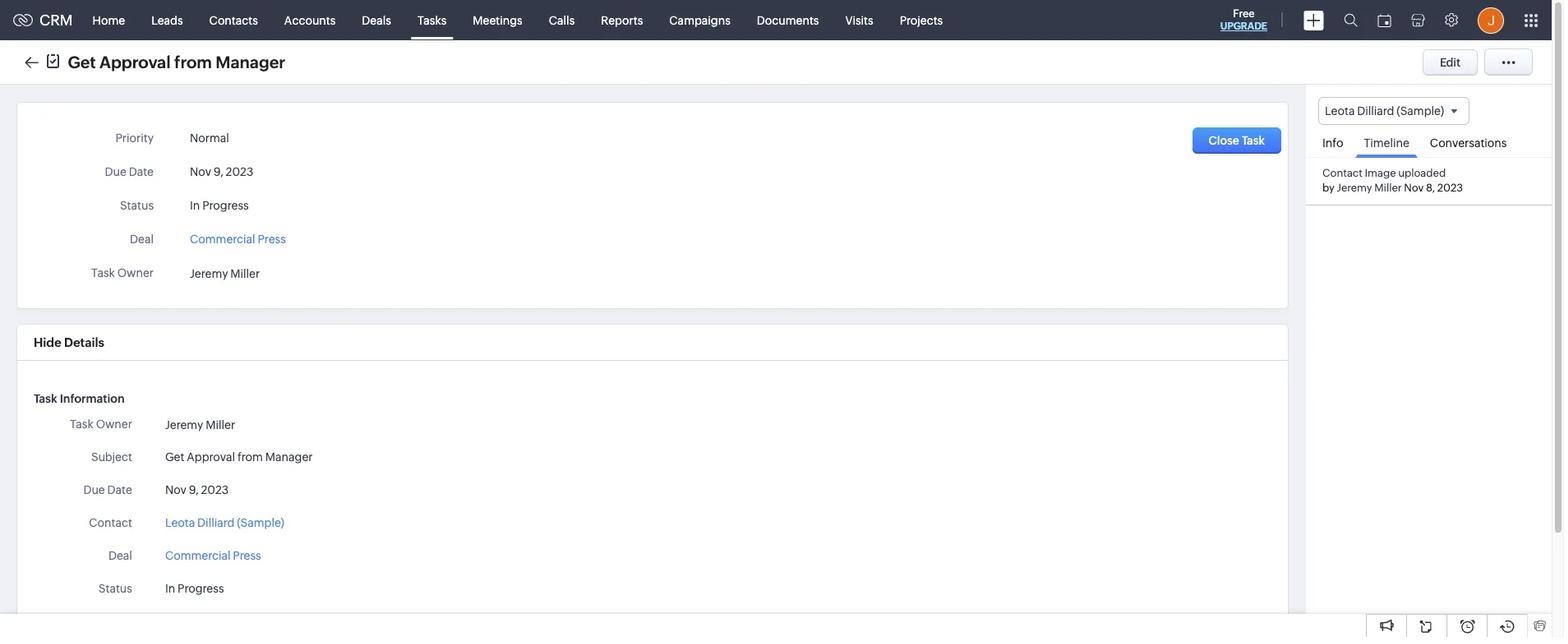 Task type: describe. For each thing, give the bounding box(es) containing it.
1 vertical spatial approval
[[187, 451, 235, 464]]

Leota Dilliard (Sample) field
[[1319, 97, 1470, 125]]

1 vertical spatial date
[[107, 483, 132, 497]]

commercial press for the commercial press link to the bottom
[[165, 549, 261, 562]]

uploaded
[[1399, 167, 1446, 179]]

search image
[[1344, 13, 1358, 27]]

press for the commercial press link to the top
[[258, 233, 286, 246]]

conversations link
[[1422, 125, 1516, 157]]

8,
[[1426, 182, 1436, 194]]

free upgrade
[[1221, 7, 1268, 32]]

1 vertical spatial deal
[[108, 549, 132, 562]]

visits link
[[832, 0, 887, 40]]

leads
[[151, 14, 183, 27]]

visits
[[846, 14, 874, 27]]

1 vertical spatial due
[[83, 483, 105, 497]]

campaigns
[[669, 14, 731, 27]]

2 vertical spatial nov
[[165, 483, 187, 497]]

0 vertical spatial date
[[129, 165, 154, 178]]

2 vertical spatial jeremy
[[165, 418, 203, 432]]

nov inside "contact image uploaded by jeremy miller nov 8, 2023"
[[1404, 182, 1424, 194]]

task left information
[[34, 392, 57, 405]]

information
[[60, 392, 125, 405]]

1 vertical spatial get approval from manager
[[165, 451, 313, 464]]

task up details
[[91, 266, 115, 280]]

1 vertical spatial leota dilliard (sample)
[[165, 516, 284, 529]]

jeremy inside "contact image uploaded by jeremy miller nov 8, 2023"
[[1337, 182, 1373, 194]]

0 vertical spatial manager
[[216, 52, 285, 71]]

details
[[64, 335, 104, 349]]

image
[[1365, 167, 1396, 179]]

timeline link
[[1356, 125, 1418, 158]]

1 vertical spatial in progress
[[165, 582, 224, 595]]

close task link
[[1193, 127, 1282, 154]]

0 horizontal spatial from
[[174, 52, 212, 71]]

dilliard inside field
[[1358, 104, 1395, 118]]

leota inside field
[[1325, 104, 1355, 118]]

2 vertical spatial 2023
[[201, 483, 229, 497]]

commercial for the commercial press link to the bottom
[[165, 549, 231, 562]]

1 vertical spatial in
[[165, 582, 175, 595]]

edit
[[1440, 55, 1461, 69]]

task right close
[[1242, 134, 1265, 147]]

tasks
[[418, 14, 447, 27]]

deals link
[[349, 0, 404, 40]]

0 vertical spatial approval
[[99, 52, 171, 71]]

1 vertical spatial task owner
[[70, 418, 132, 431]]

documents
[[757, 14, 819, 27]]

edit button
[[1423, 49, 1478, 75]]

hide details link
[[34, 335, 104, 349]]

meetings
[[473, 14, 523, 27]]

contact image uploaded by jeremy miller nov 8, 2023
[[1323, 167, 1463, 194]]

normal
[[190, 132, 229, 145]]

create menu element
[[1294, 0, 1334, 40]]

0 vertical spatial due
[[105, 165, 126, 178]]

task information
[[34, 392, 125, 405]]

profile image
[[1478, 7, 1505, 33]]

subject
[[91, 451, 132, 464]]

0 horizontal spatial leota
[[165, 516, 195, 529]]

by
[[1323, 182, 1335, 194]]

campaigns link
[[656, 0, 744, 40]]

info
[[1323, 137, 1344, 150]]

press for the commercial press link to the bottom
[[233, 549, 261, 562]]

1 vertical spatial from
[[238, 451, 263, 464]]

timeline
[[1364, 137, 1410, 150]]

1 vertical spatial (sample)
[[237, 516, 284, 529]]

0 horizontal spatial get
[[68, 52, 96, 71]]

reports link
[[588, 0, 656, 40]]

1 horizontal spatial nov
[[190, 165, 211, 178]]

crm
[[39, 12, 73, 29]]

search element
[[1334, 0, 1368, 40]]

1 vertical spatial get
[[165, 451, 185, 464]]

1 horizontal spatial 9,
[[214, 165, 223, 178]]

0 vertical spatial nov 9, 2023
[[190, 165, 253, 178]]

contacts link
[[196, 0, 271, 40]]

0 vertical spatial commercial press link
[[190, 228, 286, 246]]

0 vertical spatial in
[[190, 199, 200, 212]]

home
[[93, 14, 125, 27]]

leota dilliard (sample) inside field
[[1325, 104, 1445, 118]]

miller inside "contact image uploaded by jeremy miller nov 8, 2023"
[[1375, 182, 1402, 194]]

upgrade
[[1221, 21, 1268, 32]]

(sample) inside field
[[1397, 104, 1445, 118]]



Task type: locate. For each thing, give the bounding box(es) containing it.
press
[[258, 233, 286, 246], [233, 549, 261, 562]]

documents link
[[744, 0, 832, 40]]

0 horizontal spatial leota dilliard (sample)
[[165, 516, 284, 529]]

0 vertical spatial from
[[174, 52, 212, 71]]

status
[[120, 199, 154, 212], [98, 582, 132, 595]]

0 vertical spatial commercial press
[[190, 233, 286, 246]]

owner
[[117, 266, 154, 280], [96, 418, 132, 431]]

free
[[1233, 7, 1255, 20]]

accounts link
[[271, 0, 349, 40]]

due date down priority
[[105, 165, 154, 178]]

9, down normal
[[214, 165, 223, 178]]

2023 right 8,
[[1438, 182, 1463, 194]]

1 vertical spatial progress
[[178, 582, 224, 595]]

commercial press
[[190, 233, 286, 246], [165, 549, 261, 562]]

contact inside "contact image uploaded by jeremy miller nov 8, 2023"
[[1323, 167, 1363, 179]]

create menu image
[[1304, 10, 1324, 30]]

0 horizontal spatial nov
[[165, 483, 187, 497]]

get approval from manager
[[68, 52, 285, 71], [165, 451, 313, 464]]

info link
[[1315, 125, 1352, 157]]

0 vertical spatial owner
[[117, 266, 154, 280]]

1 horizontal spatial dilliard
[[1358, 104, 1395, 118]]

1 vertical spatial manager
[[265, 451, 313, 464]]

leota dilliard (sample) link
[[165, 515, 284, 532]]

dilliard
[[1358, 104, 1395, 118], [197, 516, 235, 529]]

nov left 8,
[[1404, 182, 1424, 194]]

9,
[[214, 165, 223, 178], [189, 483, 199, 497]]

1 horizontal spatial in
[[190, 199, 200, 212]]

0 vertical spatial in progress
[[190, 199, 249, 212]]

from up leota dilliard (sample) link
[[238, 451, 263, 464]]

task down task information
[[70, 418, 94, 431]]

get approval from manager up leota dilliard (sample) link
[[165, 451, 313, 464]]

1 horizontal spatial get
[[165, 451, 185, 464]]

nov up leota dilliard (sample) link
[[165, 483, 187, 497]]

crm link
[[13, 12, 73, 29]]

due down priority
[[105, 165, 126, 178]]

0 vertical spatial (sample)
[[1397, 104, 1445, 118]]

1 vertical spatial jeremy
[[190, 267, 228, 281]]

miller
[[1375, 182, 1402, 194], [230, 267, 260, 281], [206, 418, 235, 432]]

0 vertical spatial 9,
[[214, 165, 223, 178]]

due
[[105, 165, 126, 178], [83, 483, 105, 497]]

tasks link
[[404, 0, 460, 40]]

2023
[[226, 165, 253, 178], [1438, 182, 1463, 194], [201, 483, 229, 497]]

0 horizontal spatial (sample)
[[237, 516, 284, 529]]

contact for contact
[[89, 516, 132, 529]]

conversations
[[1430, 137, 1507, 150]]

commercial
[[190, 233, 255, 246], [165, 549, 231, 562]]

2 vertical spatial miller
[[206, 418, 235, 432]]

contact
[[1323, 167, 1363, 179], [89, 516, 132, 529]]

0 vertical spatial status
[[120, 199, 154, 212]]

in
[[190, 199, 200, 212], [165, 582, 175, 595]]

contact down the subject
[[89, 516, 132, 529]]

jeremy miller
[[190, 267, 260, 281], [165, 418, 235, 432]]

nov 9, 2023 down normal
[[190, 165, 253, 178]]

0 horizontal spatial 9,
[[189, 483, 199, 497]]

commercial press for the commercial press link to the top
[[190, 233, 286, 246]]

manager
[[216, 52, 285, 71], [265, 451, 313, 464]]

1 vertical spatial owner
[[96, 418, 132, 431]]

2023 up leota dilliard (sample) link
[[201, 483, 229, 497]]

jeremy
[[1337, 182, 1373, 194], [190, 267, 228, 281], [165, 418, 203, 432]]

0 vertical spatial nov
[[190, 165, 211, 178]]

0 vertical spatial get approval from manager
[[68, 52, 285, 71]]

1 vertical spatial leota
[[165, 516, 195, 529]]

0 vertical spatial press
[[258, 233, 286, 246]]

1 vertical spatial 2023
[[1438, 182, 1463, 194]]

hide
[[34, 335, 61, 349]]

0 vertical spatial commercial
[[190, 233, 255, 246]]

close task
[[1209, 134, 1265, 147]]

get right the subject
[[165, 451, 185, 464]]

deal
[[130, 233, 154, 246], [108, 549, 132, 562]]

0 vertical spatial task owner
[[91, 266, 154, 280]]

0 horizontal spatial approval
[[99, 52, 171, 71]]

0 vertical spatial get
[[68, 52, 96, 71]]

accounts
[[284, 14, 336, 27]]

0 vertical spatial progress
[[202, 199, 249, 212]]

commercial press link
[[190, 228, 286, 246], [165, 548, 261, 565]]

0 horizontal spatial in
[[165, 582, 175, 595]]

1 vertical spatial press
[[233, 549, 261, 562]]

in progress down normal
[[190, 199, 249, 212]]

nov
[[190, 165, 211, 178], [1404, 182, 1424, 194], [165, 483, 187, 497]]

get down crm
[[68, 52, 96, 71]]

1 horizontal spatial leota dilliard (sample)
[[1325, 104, 1445, 118]]

1 horizontal spatial approval
[[187, 451, 235, 464]]

leads link
[[138, 0, 196, 40]]

due down the subject
[[83, 483, 105, 497]]

calls
[[549, 14, 575, 27]]

from down leads
[[174, 52, 212, 71]]

1 vertical spatial contact
[[89, 516, 132, 529]]

contact for contact image uploaded by jeremy miller nov 8, 2023
[[1323, 167, 1363, 179]]

2023 inside "contact image uploaded by jeremy miller nov 8, 2023"
[[1438, 182, 1463, 194]]

1 horizontal spatial leota
[[1325, 104, 1355, 118]]

close
[[1209, 134, 1240, 147]]

due date down the subject
[[83, 483, 132, 497]]

contact up by
[[1323, 167, 1363, 179]]

task owner up details
[[91, 266, 154, 280]]

in progress
[[190, 199, 249, 212], [165, 582, 224, 595]]

1 vertical spatial jeremy miller
[[165, 418, 235, 432]]

due date
[[105, 165, 154, 178], [83, 483, 132, 497]]

0 vertical spatial leota dilliard (sample)
[[1325, 104, 1445, 118]]

0 vertical spatial dilliard
[[1358, 104, 1395, 118]]

hide details
[[34, 335, 104, 349]]

calendar image
[[1378, 14, 1392, 27]]

progress down normal
[[202, 199, 249, 212]]

0 vertical spatial contact
[[1323, 167, 1363, 179]]

0 vertical spatial leota
[[1325, 104, 1355, 118]]

date
[[129, 165, 154, 178], [107, 483, 132, 497]]

deals
[[362, 14, 391, 27]]

in progress down leota dilliard (sample) link
[[165, 582, 224, 595]]

1 horizontal spatial contact
[[1323, 167, 1363, 179]]

1 vertical spatial status
[[98, 582, 132, 595]]

1 vertical spatial nov 9, 2023
[[165, 483, 229, 497]]

projects link
[[887, 0, 956, 40]]

1 vertical spatial miller
[[230, 267, 260, 281]]

date down the subject
[[107, 483, 132, 497]]

reports
[[601, 14, 643, 27]]

1 horizontal spatial from
[[238, 451, 263, 464]]

date down priority
[[129, 165, 154, 178]]

1 vertical spatial commercial press
[[165, 549, 261, 562]]

nov 9, 2023 up leota dilliard (sample) link
[[165, 483, 229, 497]]

2 horizontal spatial nov
[[1404, 182, 1424, 194]]

task owner down information
[[70, 418, 132, 431]]

leota dilliard (sample)
[[1325, 104, 1445, 118], [165, 516, 284, 529]]

1 vertical spatial commercial press link
[[165, 548, 261, 565]]

0 vertical spatial 2023
[[226, 165, 253, 178]]

priority
[[115, 132, 154, 145]]

task
[[1242, 134, 1265, 147], [91, 266, 115, 280], [34, 392, 57, 405], [70, 418, 94, 431]]

1 vertical spatial nov
[[1404, 182, 1424, 194]]

profile element
[[1468, 0, 1514, 40]]

0 horizontal spatial contact
[[89, 516, 132, 529]]

0 vertical spatial jeremy miller
[[190, 267, 260, 281]]

progress
[[202, 199, 249, 212], [178, 582, 224, 595]]

nov down normal
[[190, 165, 211, 178]]

9, up leota dilliard (sample) link
[[189, 483, 199, 497]]

1 vertical spatial 9,
[[189, 483, 199, 497]]

commercial for the commercial press link to the top
[[190, 233, 255, 246]]

approval
[[99, 52, 171, 71], [187, 451, 235, 464]]

task owner
[[91, 266, 154, 280], [70, 418, 132, 431]]

2023 down normal
[[226, 165, 253, 178]]

1 vertical spatial due date
[[83, 483, 132, 497]]

home link
[[79, 0, 138, 40]]

(sample)
[[1397, 104, 1445, 118], [237, 516, 284, 529]]

0 vertical spatial deal
[[130, 233, 154, 246]]

0 vertical spatial due date
[[105, 165, 154, 178]]

from
[[174, 52, 212, 71], [238, 451, 263, 464]]

0 vertical spatial miller
[[1375, 182, 1402, 194]]

approval down the home
[[99, 52, 171, 71]]

nov 9, 2023
[[190, 165, 253, 178], [165, 483, 229, 497]]

calls link
[[536, 0, 588, 40]]

0 vertical spatial jeremy
[[1337, 182, 1373, 194]]

get
[[68, 52, 96, 71], [165, 451, 185, 464]]

1 horizontal spatial (sample)
[[1397, 104, 1445, 118]]

leota
[[1325, 104, 1355, 118], [165, 516, 195, 529]]

0 horizontal spatial dilliard
[[197, 516, 235, 529]]

get approval from manager down "leads" link
[[68, 52, 285, 71]]

contacts
[[209, 14, 258, 27]]

1 vertical spatial dilliard
[[197, 516, 235, 529]]

meetings link
[[460, 0, 536, 40]]

projects
[[900, 14, 943, 27]]

progress down leota dilliard (sample) link
[[178, 582, 224, 595]]

1 vertical spatial commercial
[[165, 549, 231, 562]]

approval up leota dilliard (sample) link
[[187, 451, 235, 464]]



Task type: vqa. For each thing, say whether or not it's contained in the screenshot.
Add a note text field
no



